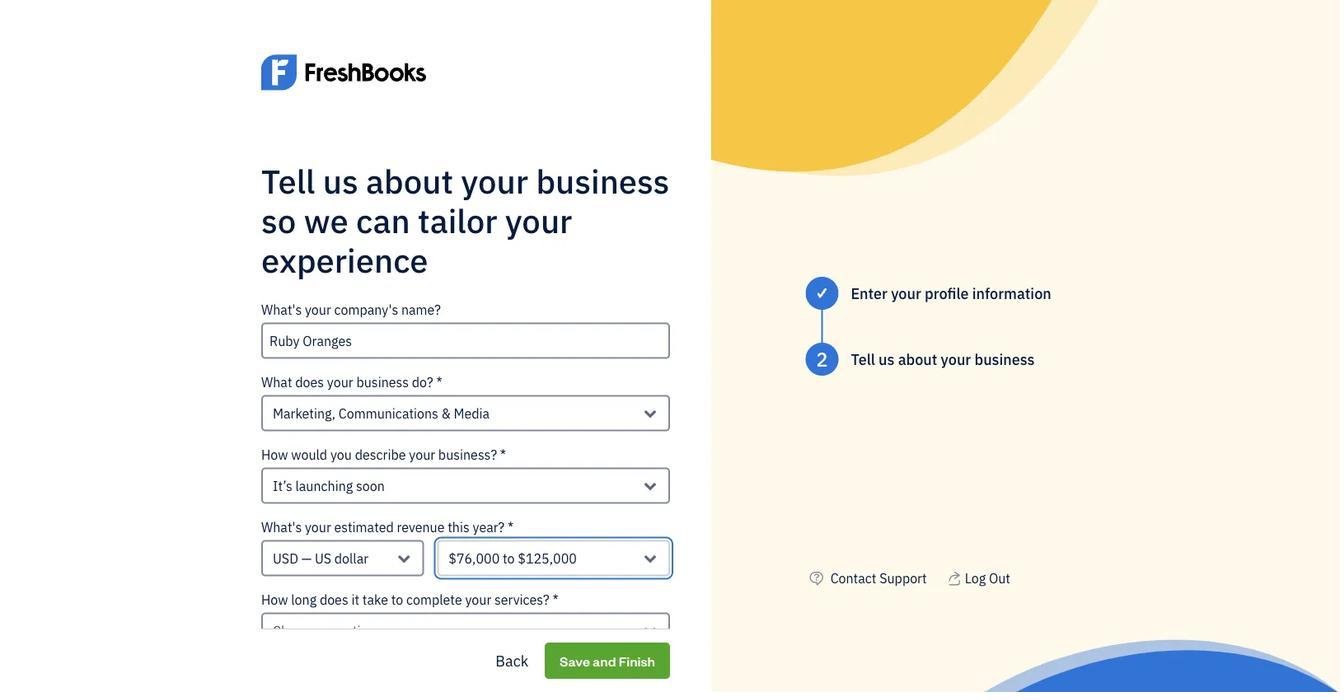 Task type: locate. For each thing, give the bounding box(es) containing it.
0 vertical spatial about
[[366, 160, 454, 203]]

what's up usd
[[261, 519, 302, 536]]

customers?
[[484, 664, 553, 681]]

usd — us dollar
[[273, 550, 369, 568]]

what's your estimated revenue this year? *
[[261, 519, 514, 536]]

what's for what's your company's name?
[[261, 301, 302, 318]]

choose an option
[[273, 623, 376, 640]]

you right would
[[331, 446, 352, 464]]

1 vertical spatial what's
[[261, 519, 302, 536]]

0 vertical spatial does
[[295, 374, 324, 391]]

1 vertical spatial how
[[261, 591, 288, 609]]

enter your profile information
[[851, 284, 1052, 303]]

us inside the tell us about your business so we can tailor your experience
[[323, 160, 358, 203]]

2 how from the top
[[261, 591, 288, 609]]

tell us about your business
[[851, 350, 1035, 369]]

does
[[295, 374, 324, 391], [320, 591, 349, 609]]

option
[[338, 623, 376, 640]]

log out
[[966, 570, 1011, 588]]

us
[[323, 160, 358, 203], [879, 350, 895, 369]]

log
[[966, 570, 986, 588]]

bill
[[434, 664, 452, 681]]

tell inside the tell us about your business so we can tailor your experience
[[261, 160, 315, 203]]

1 vertical spatial about
[[899, 350, 938, 369]]

* right business?
[[500, 446, 506, 464]]

soon
[[356, 478, 385, 495]]

0 horizontal spatial business
[[357, 374, 409, 391]]

$76,000
[[449, 550, 500, 568]]

2 what's from the top
[[261, 519, 302, 536]]

1 vertical spatial you
[[314, 664, 335, 681]]

to
[[503, 550, 515, 568], [391, 591, 403, 609], [419, 664, 431, 681]]

how
[[261, 446, 288, 464], [261, 591, 288, 609]]

company's
[[334, 301, 398, 318]]

tell for tell us about your business
[[851, 350, 876, 369]]

0 vertical spatial what
[[261, 374, 292, 391]]

describe
[[355, 446, 406, 464]]

about for tell us about your business so we can tailor your experience
[[366, 160, 454, 203]]

support
[[880, 570, 927, 588]]

0 vertical spatial how
[[261, 446, 288, 464]]

log out button
[[947, 569, 1011, 589]]

Choose an option field
[[261, 613, 670, 650]]

It's launching soon field
[[261, 468, 670, 504]]

$125,000
[[518, 550, 577, 568]]

back button
[[483, 645, 542, 678]]

1 what's from the top
[[261, 301, 302, 318]]

freshbooks logo image
[[261, 30, 426, 115]]

1 horizontal spatial to
[[419, 664, 431, 681]]

1 how from the top
[[261, 446, 288, 464]]

1 vertical spatial us
[[879, 350, 895, 369]]

how up it's on the bottom left of the page
[[261, 446, 288, 464]]

1 what from the top
[[261, 374, 292, 391]]

tailor
[[418, 199, 498, 242]]

out
[[989, 570, 1011, 588]]

None text field
[[261, 323, 670, 359]]

1 vertical spatial does
[[320, 591, 349, 609]]

business?
[[439, 446, 497, 464]]

what for what do you currently use to bill your customers? *
[[261, 664, 292, 681]]

2 what from the top
[[261, 664, 292, 681]]

about inside the tell us about your business so we can tailor your experience
[[366, 160, 454, 203]]

1 vertical spatial what
[[261, 664, 292, 681]]

1 horizontal spatial us
[[879, 350, 895, 369]]

how for how long does it take to complete your services? *
[[261, 591, 288, 609]]

0 vertical spatial us
[[323, 160, 358, 203]]

what's down experience
[[261, 301, 302, 318]]

estimated
[[334, 519, 394, 536]]

business for tell us about your business
[[975, 350, 1035, 369]]

1 horizontal spatial about
[[899, 350, 938, 369]]

long
[[291, 591, 317, 609]]

how long does it take to complete your services? *
[[261, 591, 559, 609]]

save and finish
[[560, 652, 656, 670]]

to left bill
[[419, 664, 431, 681]]

us right so
[[323, 160, 358, 203]]

does left it
[[320, 591, 349, 609]]

can
[[356, 199, 410, 242]]

how left long
[[261, 591, 288, 609]]

about for tell us about your business
[[899, 350, 938, 369]]

1 vertical spatial to
[[391, 591, 403, 609]]

you for would
[[331, 446, 352, 464]]

0 horizontal spatial to
[[391, 591, 403, 609]]

0 vertical spatial to
[[503, 550, 515, 568]]

you right do
[[314, 664, 335, 681]]

business inside the tell us about your business so we can tailor your experience
[[536, 160, 670, 203]]

your
[[461, 160, 529, 203], [505, 199, 573, 242], [892, 284, 922, 303], [305, 301, 331, 318], [941, 350, 972, 369], [327, 374, 354, 391], [409, 446, 435, 464], [305, 519, 331, 536], [465, 591, 492, 609], [455, 664, 481, 681]]

2 horizontal spatial to
[[503, 550, 515, 568]]

you
[[331, 446, 352, 464], [314, 664, 335, 681]]

what's
[[261, 301, 302, 318], [261, 519, 302, 536]]

1 horizontal spatial business
[[536, 160, 670, 203]]

1 horizontal spatial tell
[[851, 350, 876, 369]]

complete
[[407, 591, 462, 609]]

to right $76,000
[[503, 550, 515, 568]]

profile
[[925, 284, 969, 303]]

tell for tell us about your business so we can tailor your experience
[[261, 160, 315, 203]]

what left do
[[261, 664, 292, 681]]

&
[[442, 405, 451, 422]]

business for tell us about your business so we can tailor your experience
[[536, 160, 670, 203]]

do?
[[412, 374, 433, 391]]

0 horizontal spatial us
[[323, 160, 358, 203]]

1 vertical spatial business
[[975, 350, 1035, 369]]

it's launching soon
[[273, 478, 385, 495]]

*
[[437, 374, 443, 391], [500, 446, 506, 464], [508, 519, 514, 536], [553, 591, 559, 609], [556, 664, 562, 681]]

us down enter
[[879, 350, 895, 369]]

0 vertical spatial business
[[536, 160, 670, 203]]

0 vertical spatial you
[[331, 446, 352, 464]]

to right take
[[391, 591, 403, 609]]

choose
[[273, 623, 317, 640]]

business
[[536, 160, 670, 203], [975, 350, 1035, 369], [357, 374, 409, 391]]

0 vertical spatial tell
[[261, 160, 315, 203]]

an
[[320, 623, 335, 640]]

1 vertical spatial tell
[[851, 350, 876, 369]]

2 vertical spatial to
[[419, 664, 431, 681]]

what
[[261, 374, 292, 391], [261, 664, 292, 681]]

Currency field
[[261, 541, 424, 577]]

what's for what's your estimated revenue this year? *
[[261, 519, 302, 536]]

2 horizontal spatial business
[[975, 350, 1035, 369]]

tell
[[261, 160, 315, 203], [851, 350, 876, 369]]

what does your business do? *
[[261, 374, 443, 391]]

does up marketing,
[[295, 374, 324, 391]]

contact support link
[[831, 570, 927, 588]]

0 vertical spatial what's
[[261, 301, 302, 318]]

would
[[291, 446, 327, 464]]

0 horizontal spatial about
[[366, 160, 454, 203]]

0 horizontal spatial tell
[[261, 160, 315, 203]]

what up marketing,
[[261, 374, 292, 391]]

about
[[366, 160, 454, 203], [899, 350, 938, 369]]

use
[[394, 664, 416, 681]]



Task type: describe. For each thing, give the bounding box(es) containing it.
$76,000 to $125,000
[[449, 550, 577, 568]]

how would you describe your business? *
[[261, 446, 506, 464]]

Marketing, Communications & Media field
[[261, 396, 670, 432]]

to inside $76,000 to $125,000 field
[[503, 550, 515, 568]]

what for what does your business do? *
[[261, 374, 292, 391]]

what's your company's name?
[[261, 301, 441, 318]]

how for how would you describe your business? *
[[261, 446, 288, 464]]

2 vertical spatial business
[[357, 374, 409, 391]]

marketing, communications & media
[[273, 405, 490, 422]]

finish
[[619, 652, 656, 670]]

$76,000 to $125,000 field
[[437, 541, 670, 577]]

—
[[302, 550, 312, 568]]

back
[[496, 651, 529, 671]]

experience
[[261, 239, 428, 282]]

revenue
[[397, 519, 445, 536]]

do
[[295, 664, 310, 681]]

information
[[973, 284, 1052, 303]]

enter
[[851, 284, 888, 303]]

contact
[[831, 570, 877, 588]]

to for complete
[[391, 591, 403, 609]]

we
[[304, 199, 349, 242]]

year?
[[473, 519, 505, 536]]

to for bill
[[419, 664, 431, 681]]

us
[[315, 550, 332, 568]]

us for tell us about your business
[[879, 350, 895, 369]]

us for tell us about your business so we can tailor your experience
[[323, 160, 358, 203]]

contact support
[[831, 570, 927, 588]]

and
[[593, 652, 616, 670]]

tell us about your business so we can tailor your experience
[[261, 160, 670, 282]]

support image
[[806, 569, 828, 589]]

save
[[560, 652, 590, 670]]

take
[[363, 591, 388, 609]]

save and finish button
[[545, 643, 670, 679]]

media
[[454, 405, 490, 422]]

so
[[261, 199, 296, 242]]

it's
[[273, 478, 292, 495]]

* right services?
[[553, 591, 559, 609]]

usd
[[273, 550, 298, 568]]

it
[[352, 591, 360, 609]]

* right customers?
[[556, 664, 562, 681]]

* right the year?
[[508, 519, 514, 536]]

logout image
[[947, 569, 962, 589]]

communications
[[339, 405, 439, 422]]

currently
[[338, 664, 391, 681]]

services?
[[495, 591, 550, 609]]

you for do
[[314, 664, 335, 681]]

what do you currently use to bill your customers? *
[[261, 664, 562, 681]]

name?
[[402, 301, 441, 318]]

launching
[[296, 478, 353, 495]]

dollar
[[335, 550, 369, 568]]

marketing,
[[273, 405, 336, 422]]

* right do?
[[437, 374, 443, 391]]

this
[[448, 519, 470, 536]]



Task type: vqa. For each thing, say whether or not it's contained in the screenshot.
- in Nov 19 - 25 —
no



